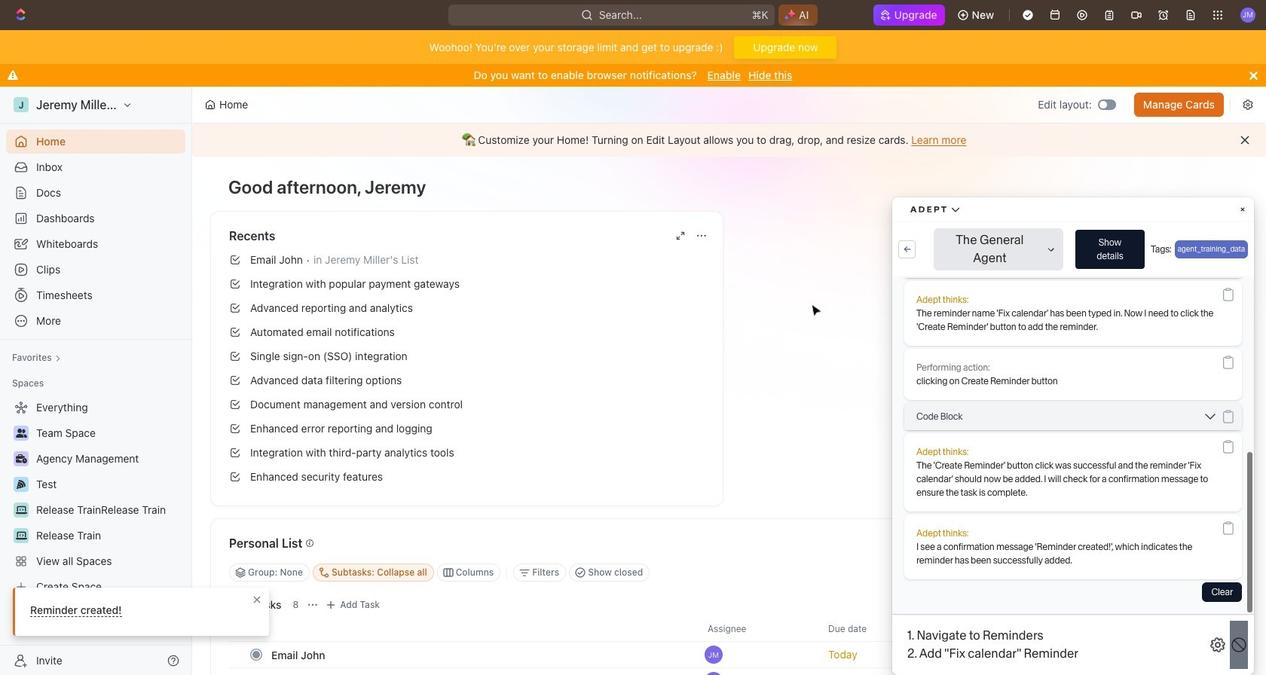 Task type: vqa. For each thing, say whether or not it's contained in the screenshot.
Search tasks... text box
yes



Task type: locate. For each thing, give the bounding box(es) containing it.
sidebar navigation
[[0, 87, 195, 675]]

user group image
[[15, 429, 27, 438]]

alert
[[192, 124, 1266, 157]]

jeremy miller's workspace, , element
[[14, 97, 29, 112]]

pizza slice image
[[17, 480, 26, 489]]

tree
[[6, 396, 185, 599]]

2 laptop code image from the top
[[15, 531, 27, 540]]

0 vertical spatial laptop code image
[[15, 506, 27, 515]]

1 vertical spatial laptop code image
[[15, 531, 27, 540]]

laptop code image
[[15, 506, 27, 515], [15, 531, 27, 540]]



Task type: describe. For each thing, give the bounding box(es) containing it.
Search tasks... text field
[[1019, 562, 1170, 584]]

tree inside sidebar navigation
[[6, 396, 185, 599]]

business time image
[[15, 454, 27, 464]]

1 laptop code image from the top
[[15, 506, 27, 515]]



